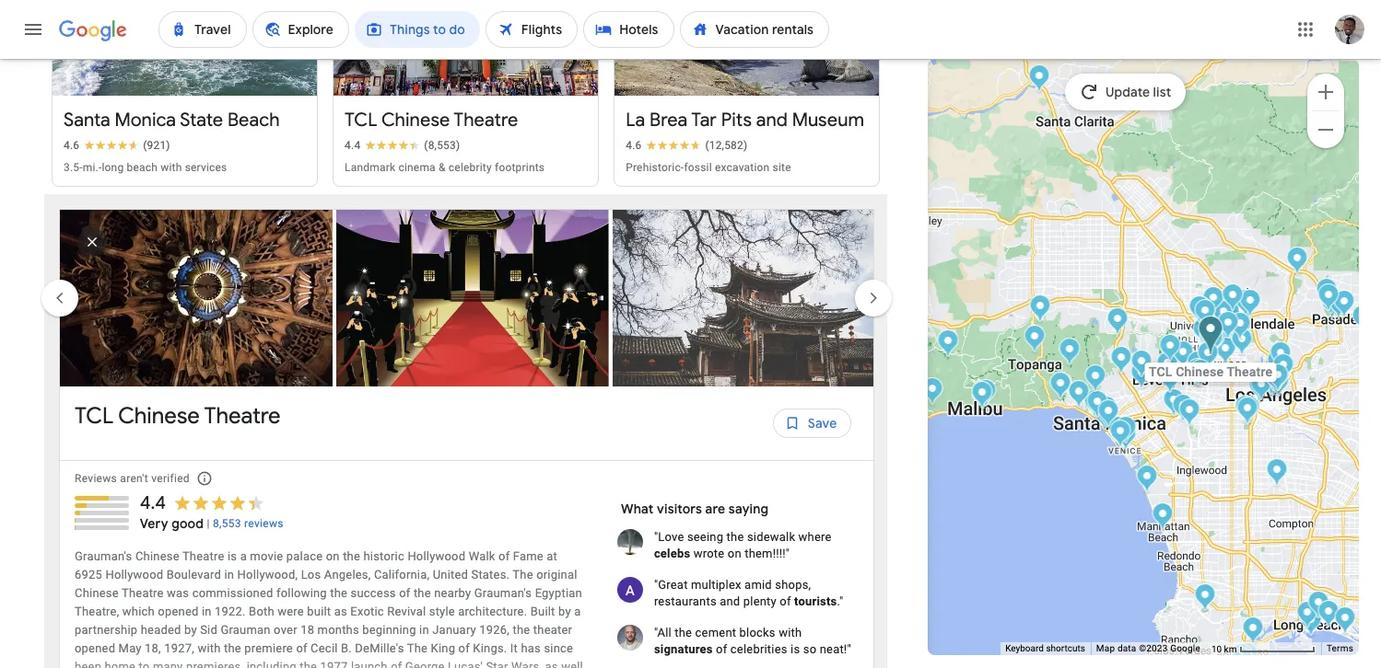 Task type: vqa. For each thing, say whether or not it's contained in the screenshot.
original
yes



Task type: describe. For each thing, give the bounding box(es) containing it.
aren't
[[120, 473, 148, 486]]

aquarium of the pacific image
[[1297, 602, 1318, 632]]

malibu lagoon state beach image
[[973, 382, 994, 413]]

will rogers state historic park image
[[1085, 365, 1106, 395]]

olvera street image
[[1269, 362, 1291, 393]]

six flags magic mountain image
[[1029, 64, 1050, 95]]

success
[[351, 587, 396, 601]]

what visitors are saying
[[621, 501, 769, 518]]

george
[[405, 661, 445, 669]]

demille's
[[355, 642, 404, 656]]

landmark cinema & celebrity footprints
[[345, 161, 545, 174]]

1922.
[[215, 605, 246, 619]]

the last bookstore image
[[1261, 370, 1282, 401]]

keyboard shortcuts button
[[1005, 643, 1085, 656]]

madame tussauds hollywood image
[[1199, 327, 1221, 358]]

with inside grauman's chinese theatre is a movie palace on the historic hollywood walk of fame at 6925 hollywood boulevard in hollywood, los angeles, california, united states. the original chinese theatre was commissioned following the success of the nearby grauman's egyptian theatre, which opened in 1922. both were built as exotic revival style architecture. built by a partnership headed by sid grauman over 18 months beginning in january 1926, the theater opened may 18, 1927, with the premiere of cecil b. demille's the king of kings. it has since been home to many premieres, including the 1977 launch of george lucas' star wars, a
[[198, 642, 221, 656]]

beach
[[227, 109, 280, 132]]

hollywood sign image
[[1213, 300, 1234, 331]]

terms link
[[1327, 644, 1354, 654]]

korean friendship bell image
[[1232, 644, 1253, 669]]

reviews aren't verified image
[[182, 457, 227, 501]]

0 vertical spatial and
[[756, 109, 788, 132]]

0 horizontal spatial a
[[240, 550, 247, 564]]

mi.-
[[83, 161, 102, 174]]

heal the bay aquarium image
[[1096, 401, 1117, 431]]

the museum of jurassic technology image
[[1163, 389, 1185, 419]]

update list button
[[1065, 74, 1186, 111]]

many
[[153, 661, 183, 669]]

palace
[[286, 550, 323, 564]]

commissioned
[[192, 587, 273, 601]]

been
[[75, 661, 101, 669]]

on for the
[[326, 550, 340, 564]]

adamson house museum image
[[972, 381, 993, 412]]

kenneth hahn state recreation area image
[[1179, 399, 1200, 429]]

kidspace children's museum image
[[1318, 284, 1339, 314]]

egyptian
[[535, 587, 582, 601]]

fossil
[[684, 161, 712, 174]]

movie
[[250, 550, 283, 564]]

universal studio tour image
[[1191, 297, 1212, 327]]

seeing
[[687, 531, 723, 545]]

venice boardwalk image
[[1108, 416, 1129, 447]]

original
[[536, 569, 577, 582]]

star
[[486, 661, 508, 669]]

saying
[[729, 501, 769, 518]]

built
[[530, 605, 555, 619]]

hollywood walk of fame image
[[1210, 327, 1231, 358]]

of inside "all the cement blocks with signatures of celebrities is so neat!"
[[716, 643, 727, 657]]

theatre,
[[75, 605, 119, 619]]

chinese up verified
[[118, 403, 200, 430]]

museum
[[792, 109, 864, 132]]

the getty villa image
[[1050, 372, 1071, 403]]

japanese american national museum image
[[1268, 369, 1290, 400]]

sid
[[200, 624, 217, 638]]

hollywood boulevard image
[[1202, 325, 1223, 356]]

natural history museum of los angeles county image
[[1235, 395, 1256, 426]]

ovation hollywood image
[[1200, 326, 1221, 357]]

where
[[798, 531, 832, 545]]

greystone mansion & gardens: the doheny estate image
[[1160, 334, 1181, 365]]

10 km button
[[1206, 643, 1321, 657]]

fast & furious – supercharged image
[[1195, 299, 1216, 330]]

cecil
[[311, 642, 338, 656]]

1927,
[[164, 642, 194, 656]]

1 horizontal spatial opened
[[158, 605, 199, 619]]

king
[[431, 642, 455, 656]]

of up lucas'
[[458, 642, 470, 656]]

tongva park image
[[1098, 400, 1119, 430]]

exposition park image
[[1237, 397, 1258, 428]]

is inside grauman's chinese theatre is a movie palace on the historic hollywood walk of fame at 6925 hollywood boulevard in hollywood, los angeles, california, united states. the original chinese theatre was commissioned following the success of the nearby grauman's egyptian theatre, which opened in 1922. both were built as exotic revival style architecture. built by a partnership headed by sid grauman over 18 months beginning in january 1926, the theater opened may 18, 1927, with the premiere of cecil b. demille's the king of kings. it has since been home to many premieres, including the 1977 launch of george lucas' star wars, a
[[228, 550, 237, 564]]

grand central market image
[[1262, 369, 1283, 399]]

pink's hot dogs image
[[1198, 342, 1219, 372]]

long beach museum of art image
[[1318, 601, 1339, 631]]

keyboard
[[1005, 644, 1044, 654]]

4.4 for 4.4 out of 5 stars from 8,553 reviews image
[[345, 139, 361, 152]]

0 horizontal spatial tcl
[[75, 403, 114, 430]]

restaurants
[[654, 595, 717, 609]]

universal studios hollywood image
[[1192, 298, 1213, 328]]

good
[[172, 516, 204, 533]]

california,
[[374, 569, 430, 582]]

verified
[[151, 473, 190, 486]]

the up angeles,
[[343, 550, 360, 564]]

old pasadena image
[[1328, 291, 1350, 322]]

chinese down very
[[135, 550, 179, 564]]

months
[[317, 624, 359, 638]]

hollywood forever cemetery image
[[1215, 337, 1236, 368]]

south coast botanic garden image
[[1195, 584, 1216, 615]]

reviews
[[244, 518, 284, 531]]

santa
[[64, 109, 110, 132]]

which
[[122, 605, 155, 619]]

la brea tar pits and museum image
[[1189, 358, 1210, 388]]

gloria molina grand park image
[[1263, 364, 1284, 394]]

over
[[274, 624, 297, 638]]

the down grauman
[[224, 642, 241, 656]]

on for them!!!!"
[[728, 547, 742, 561]]

with for beach
[[160, 161, 182, 174]]

map data ©2023 google
[[1096, 644, 1200, 654]]

mulholland drive image
[[1030, 295, 1051, 325]]

close detail image
[[70, 220, 114, 265]]

premiere
[[244, 642, 293, 656]]

2 vertical spatial in
[[419, 624, 429, 638]]

8,553 reviews link
[[213, 517, 284, 532]]

the grove image
[[1189, 351, 1210, 381]]

reviews aren't verified
[[75, 473, 190, 486]]

los angeles county museum of art image
[[1187, 358, 1209, 388]]

rosie's dog beach image
[[1335, 607, 1356, 638]]

and inside "great multiplex amid shops, restaurants and plenty of
[[720, 595, 740, 609]]

built
[[307, 605, 331, 619]]

los angeles zoo image
[[1235, 289, 1256, 320]]

hollyhock house image
[[1232, 328, 1253, 358]]

map
[[1096, 644, 1115, 654]]

1 vertical spatial the
[[407, 642, 428, 656]]

it
[[510, 642, 518, 656]]

is inside "all the cement blocks with signatures of celebrities is so neat!"
[[791, 643, 800, 657]]

site
[[773, 161, 791, 174]]

tcl chinese theatre image
[[1198, 316, 1223, 358]]

annenberg community beach house image
[[1084, 390, 1105, 420]]

grauman
[[221, 624, 271, 638]]

as
[[334, 605, 347, 619]]

dockweiler beach image
[[1137, 465, 1158, 496]]

beach
[[127, 161, 158, 174]]

the down cecil
[[300, 661, 317, 669]]

petersen automotive museum image
[[1186, 359, 1208, 390]]

(12,582)
[[705, 139, 748, 152]]

zoom in map image
[[1315, 81, 1337, 103]]

0 vertical spatial hollywood
[[408, 550, 466, 564]]

was
[[167, 587, 189, 601]]

the greek theatre image
[[1230, 312, 1251, 343]]

map region
[[884, 0, 1381, 669]]

"great multiplex amid shops, restaurants and plenty of
[[654, 579, 811, 609]]

sunset boulevard image
[[1173, 341, 1194, 371]]

architecture.
[[458, 605, 527, 619]]

save
[[808, 416, 837, 432]]

4.6 for santa monica state beach
[[64, 139, 79, 152]]

including
[[247, 661, 297, 669]]

santa monica state beach image
[[1092, 399, 1114, 429]]

beginning
[[362, 624, 416, 638]]

los
[[301, 569, 321, 582]]

following
[[276, 587, 327, 601]]

of up "revival"
[[399, 587, 410, 601]]

hollywood bowl image
[[1201, 319, 1222, 349]]

historic
[[363, 550, 404, 564]]

theatre up celebrity
[[454, 109, 518, 132]]

6925
[[75, 569, 102, 582]]

point fermin lighthouse image
[[1232, 648, 1253, 669]]

of inside "great multiplex amid shops, restaurants and plenty of
[[780, 595, 791, 609]]

|
[[207, 518, 210, 531]]

1 vertical spatial tcl chinese theatre
[[75, 403, 281, 430]]

griffith observatory image
[[1227, 313, 1248, 344]]

exotic
[[350, 605, 384, 619]]

lucas'
[[448, 661, 483, 669]]

3.5-
[[64, 161, 83, 174]]

california african american museum image
[[1239, 396, 1260, 427]]

headed
[[141, 624, 181, 638]]

of down 18
[[296, 642, 307, 656]]

will rogers state beach image
[[1069, 381, 1090, 411]]

the inside "all the cement blocks with signatures of celebrities is so neat!"
[[675, 627, 692, 640]]

landmark
[[345, 161, 396, 174]]

(921)
[[143, 139, 170, 152]]

the up "it"
[[513, 624, 530, 638]]

"love seeing the sidewalk where celebs wrote on them!!!!"
[[654, 531, 832, 561]]

museum of tolerance image
[[1160, 366, 1181, 396]]

crypto.com arena image
[[1249, 374, 1270, 404]]

watts towers arts center image
[[1267, 459, 1288, 489]]

of down demille's at the left bottom
[[391, 661, 402, 669]]

cinema
[[398, 161, 436, 174]]

0 vertical spatial tcl chinese theatre
[[345, 109, 518, 132]]

4.4 out of 5 stars from 8,553 reviews. very good. element
[[140, 492, 284, 534]]

1 horizontal spatial by
[[558, 605, 571, 619]]

1 vertical spatial opened
[[75, 642, 115, 656]]

walt disney concert hall image
[[1261, 365, 1282, 395]]

revival
[[387, 605, 426, 619]]

©2023
[[1139, 644, 1168, 654]]



Task type: locate. For each thing, give the bounding box(es) containing it.
bradbury building image
[[1263, 369, 1284, 399]]

very
[[140, 516, 168, 533]]

the up george
[[407, 642, 428, 656]]

0 horizontal spatial the
[[407, 642, 428, 656]]

excavation
[[715, 161, 770, 174]]

tar
[[691, 109, 717, 132]]

hammer museum image
[[1131, 361, 1152, 392]]

public art "urban light" image
[[1187, 358, 1209, 389]]

1 horizontal spatial tcl chinese theatre
[[345, 109, 518, 132]]

prehistoric-
[[626, 161, 684, 174]]

academy museum of motion pictures image
[[1186, 358, 1208, 388]]

craft contemporary image
[[1190, 359, 1211, 390]]

tcl
[[345, 109, 377, 132], [75, 403, 114, 430]]

bronson caves image
[[1218, 311, 1239, 342]]

since
[[544, 642, 573, 656]]

18
[[301, 624, 314, 638]]

theatre up boulevard
[[182, 550, 224, 564]]

runyon canyon park image
[[1193, 318, 1214, 348]]

solstice canyon image
[[922, 378, 943, 408]]

pits
[[721, 109, 752, 132]]

update
[[1105, 84, 1150, 100]]

prehistoric-fossil excavation site
[[626, 161, 791, 174]]

with right blocks
[[779, 627, 802, 640]]

on inside "love seeing the sidewalk where celebs wrote on them!!!!"
[[728, 547, 742, 561]]

the inside "love seeing the sidewalk where celebs wrote on them!!!!"
[[727, 531, 744, 545]]

la
[[626, 109, 645, 132]]

by down egyptian
[[558, 605, 571, 619]]

on
[[728, 547, 742, 561], [326, 550, 340, 564]]

angels flight railway image
[[1261, 368, 1282, 398]]

1 vertical spatial and
[[720, 595, 740, 609]]

palisades park image
[[1087, 391, 1108, 421]]

santa monica pier image
[[1094, 403, 1116, 433]]

state
[[180, 109, 223, 132]]

style
[[429, 605, 455, 619]]

1 vertical spatial tcl
[[75, 403, 114, 430]]

abbot kinney boulevard image
[[1116, 416, 1137, 447]]

"great
[[654, 579, 688, 593]]

celebs
[[654, 547, 690, 561]]

0 horizontal spatial 4.4
[[140, 492, 166, 515]]

the fowler museum image
[[1131, 350, 1152, 381]]

battleship uss iowa museum image
[[1243, 617, 1264, 648]]

in up commissioned
[[224, 569, 234, 582]]

1 vertical spatial a
[[574, 605, 581, 619]]

the broad image
[[1261, 365, 1282, 395]]

theatre
[[454, 109, 518, 132], [204, 403, 281, 430], [182, 550, 224, 564], [122, 587, 164, 601]]

the hollywood museum image
[[1202, 328, 1223, 358]]

the
[[513, 569, 533, 582], [407, 642, 428, 656]]

"all the cement blocks with signatures of celebrities is so neat!"
[[654, 627, 851, 657]]

visitors
[[657, 501, 702, 518]]

descanso gardens image
[[1287, 247, 1308, 277]]

10 km
[[1212, 645, 1239, 655]]

the gamble house image
[[1321, 287, 1342, 317]]

reviews
[[75, 473, 117, 486]]

the up "revival"
[[414, 587, 431, 601]]

grauman's chinese theatre is a movie palace on the historic hollywood walk of fame at 6925 hollywood boulevard in hollywood, los angeles, california, united states. the original chinese theatre was commissioned following the success of the nearby grauman's egyptian theatre, which opened in 1922. both were built as exotic revival style architecture. built by a partnership headed by sid grauman over 18 months beginning in january 1926, the theater opened may 18, 1927, with the premiere of cecil b. demille's the king of kings. it has since been home to many premieres, including the 1977 launch of george lucas' star wars, a
[[75, 550, 583, 669]]

0 vertical spatial a
[[240, 550, 247, 564]]

1 vertical spatial hollywood
[[105, 569, 163, 582]]

musso & frank grill image
[[1204, 327, 1225, 358]]

zoom out map image
[[1315, 118, 1337, 141]]

4.4 up very
[[140, 492, 166, 515]]

list item
[[336, 162, 613, 435], [60, 196, 336, 401], [613, 210, 889, 387]]

the original farmers market image
[[1187, 351, 1209, 381]]

boulevard
[[167, 569, 221, 582]]

b.
[[341, 642, 352, 656]]

&
[[439, 161, 446, 174]]

universal citywalk hollywood image
[[1191, 299, 1212, 330]]

1 horizontal spatial and
[[756, 109, 788, 132]]

0 vertical spatial opened
[[158, 605, 199, 619]]

the queen mary image
[[1301, 609, 1322, 639]]

2 horizontal spatial with
[[779, 627, 802, 640]]

opened up been
[[75, 642, 115, 656]]

0 vertical spatial grauman's
[[75, 550, 132, 564]]

0 vertical spatial 4.4
[[345, 139, 361, 152]]

0 horizontal spatial with
[[160, 161, 182, 174]]

4.4 up landmark
[[345, 139, 361, 152]]

santa monica state beach
[[64, 109, 280, 132]]

tcl up landmark
[[345, 109, 377, 132]]

dolby theatre image
[[1200, 326, 1221, 357]]

1 4.6 from the left
[[64, 139, 79, 152]]

los angeles city hall image
[[1266, 366, 1287, 396]]

1 vertical spatial is
[[791, 643, 800, 657]]

malibu pier image
[[975, 380, 997, 410]]

sidewalk
[[747, 531, 795, 545]]

0 vertical spatial is
[[228, 550, 237, 564]]

multiplex
[[691, 579, 741, 593]]

both
[[249, 605, 274, 619]]

fame
[[513, 550, 544, 564]]

with for blocks
[[779, 627, 802, 640]]

4.4 for "4.4 out of 5 stars from 8,553 reviews. very good." 'element'
[[140, 492, 166, 515]]

the hollywood roosevelt image
[[1199, 327, 1221, 358]]

1 horizontal spatial grauman's
[[474, 587, 532, 601]]

were
[[278, 605, 304, 619]]

2 4.6 from the left
[[626, 139, 642, 152]]

shops,
[[775, 579, 811, 593]]

warner bros. studio tour hollywood image
[[1203, 287, 1224, 317]]

manhattan beach pier image
[[1152, 503, 1174, 533]]

1 horizontal spatial with
[[198, 642, 221, 656]]

and down multiplex
[[720, 595, 740, 609]]

the down fame
[[513, 569, 533, 582]]

grauman's up '6925' at the bottom left of the page
[[75, 550, 132, 564]]

on inside grauman's chinese theatre is a movie palace on the historic hollywood walk of fame at 6925 hollywood boulevard in hollywood, los angeles, california, united states. the original chinese theatre was commissioned following the success of the nearby grauman's egyptian theatre, which opened in 1922. both were built as exotic revival style architecture. built by a partnership headed by sid grauman over 18 months beginning in january 1926, the theater opened may 18, 1927, with the premiere of cecil b. demille's the king of kings. it has since been home to many premieres, including the 1977 launch of george lucas' star wars, a
[[326, 550, 340, 564]]

with
[[160, 161, 182, 174], [779, 627, 802, 640], [198, 642, 221, 656]]

tcl up reviews
[[75, 403, 114, 430]]

shortcuts
[[1046, 644, 1085, 654]]

4.4 inside 'element'
[[140, 492, 166, 515]]

1 horizontal spatial in
[[224, 569, 234, 582]]

1 horizontal spatial tcl
[[345, 109, 377, 132]]

skirball cultural center image
[[1107, 308, 1128, 338]]

a
[[240, 550, 247, 564], [574, 605, 581, 619]]

with inside "all the cement blocks with signatures of celebrities is so neat!"
[[779, 627, 802, 640]]

rodeo drive image
[[1157, 352, 1178, 382]]

so
[[803, 643, 817, 657]]

0 horizontal spatial opened
[[75, 642, 115, 656]]

la plaza de cultura y artes image
[[1268, 364, 1289, 394]]

4.6 up 3.5-
[[64, 139, 79, 152]]

2 vertical spatial with
[[198, 642, 221, 656]]

in up sid
[[202, 605, 212, 619]]

the up signatures
[[675, 627, 692, 640]]

brea
[[650, 109, 688, 132]]

santa monica mountains national recreation area image
[[1024, 325, 1045, 356]]

save button
[[773, 402, 852, 446]]

1 vertical spatial with
[[779, 627, 802, 640]]

opened down was
[[158, 605, 199, 619]]

4.6 down la
[[626, 139, 642, 152]]

grauman's
[[75, 550, 132, 564], [474, 587, 532, 601]]

0 vertical spatial with
[[160, 161, 182, 174]]

is left the so
[[791, 643, 800, 657]]

usc pacific asia museum image
[[1334, 290, 1355, 321]]

chinese up theatre,
[[75, 587, 119, 601]]

1 horizontal spatial the
[[513, 569, 533, 582]]

nearby
[[434, 587, 471, 601]]

0 vertical spatial tcl
[[345, 109, 377, 132]]

1 vertical spatial 4.4
[[140, 492, 166, 515]]

4.4 out of 5 stars from 8,553 reviews image
[[345, 138, 460, 153]]

on right wrote
[[728, 547, 742, 561]]

angeles,
[[324, 569, 371, 582]]

hollywood up "which"
[[105, 569, 163, 582]]

plenty
[[743, 595, 777, 609]]

states.
[[471, 569, 510, 582]]

1 horizontal spatial a
[[574, 605, 581, 619]]

km
[[1224, 645, 1237, 655]]

el pueblo de los angeles historical monument image
[[1268, 364, 1290, 394]]

0 vertical spatial by
[[558, 605, 571, 619]]

1 horizontal spatial on
[[728, 547, 742, 561]]

4.4 inside image
[[345, 139, 361, 152]]

0 horizontal spatial grauman's
[[75, 550, 132, 564]]

and right 'pits'
[[756, 109, 788, 132]]

elysian park image
[[1270, 342, 1292, 372]]

4.6 out of 5 stars from 921 reviews image
[[64, 138, 170, 153]]

travel town gift shop image
[[1222, 284, 1244, 314]]

the right seeing
[[727, 531, 744, 545]]

a down egyptian
[[574, 605, 581, 619]]

in down "revival"
[[419, 624, 429, 638]]

list
[[60, 162, 889, 435]]

tourists
[[794, 595, 837, 609]]

2 horizontal spatial in
[[419, 624, 429, 638]]

0 horizontal spatial tcl chinese theatre
[[75, 403, 281, 430]]

chinese up 4.4 out of 5 stars from 8,553 reviews image
[[381, 109, 450, 132]]

main menu image
[[22, 18, 44, 41]]

la brea tar pits and museum
[[626, 109, 864, 132]]

theatre up "which"
[[122, 587, 164, 601]]

1 vertical spatial grauman's
[[474, 587, 532, 601]]

0 horizontal spatial hollywood
[[105, 569, 163, 582]]

theater
[[533, 624, 572, 638]]

1 horizontal spatial is
[[791, 643, 800, 657]]

a left movie
[[240, 550, 247, 564]]

previous image
[[38, 276, 82, 321]]

0 vertical spatial the
[[513, 569, 533, 582]]

1977
[[320, 661, 348, 669]]

1 horizontal spatial 4.4
[[345, 139, 361, 152]]

of down cement
[[716, 643, 727, 657]]

los angeles state historic park image
[[1273, 354, 1294, 384]]

monica
[[115, 109, 176, 132]]

baldwin hills scenic overlook image
[[1173, 394, 1194, 425]]

1 vertical spatial by
[[184, 624, 197, 638]]

0 horizontal spatial by
[[184, 624, 197, 638]]

1 vertical spatial in
[[202, 605, 212, 619]]

of
[[498, 550, 510, 564], [399, 587, 410, 601], [780, 595, 791, 609], [296, 642, 307, 656], [458, 642, 470, 656], [716, 643, 727, 657], [391, 661, 402, 669]]

0 horizontal spatial and
[[720, 595, 740, 609]]

rose bowl stadium image
[[1316, 278, 1338, 309]]

3.5-mi.-long beach with services
[[64, 161, 227, 174]]

is down 8,553
[[228, 550, 237, 564]]

autry museum of the american west image
[[1240, 289, 1261, 320]]

1 horizontal spatial 4.6
[[626, 139, 642, 152]]

norton simon museum image
[[1322, 291, 1343, 322]]

google
[[1170, 644, 1200, 654]]

on up angeles,
[[326, 550, 340, 564]]

by left sid
[[184, 624, 197, 638]]

museum of latin american art (molaa) image
[[1308, 592, 1329, 622]]

1 horizontal spatial hollywood
[[408, 550, 466, 564]]

venice canals image
[[1116, 423, 1137, 453]]

hollywood up united
[[408, 550, 466, 564]]

4.6 out of 5 stars from 12,582 reviews image
[[626, 138, 748, 153]]

grammy museum l.a. live image
[[1251, 373, 1272, 404]]

the getty image
[[1111, 346, 1132, 377]]

the huntington library, art museum, and botanical gardens image
[[1352, 305, 1374, 335]]

with up premieres,
[[198, 642, 221, 656]]

premieres,
[[186, 661, 243, 669]]

venice beach skatepark image
[[1110, 420, 1131, 451]]

blocks
[[740, 627, 776, 640]]

grauman's up architecture.
[[474, 587, 532, 601]]

0 horizontal spatial in
[[202, 605, 212, 619]]

1926,
[[479, 624, 510, 638]]

(8,553)
[[424, 139, 460, 152]]

0 vertical spatial in
[[224, 569, 234, 582]]

pacific park on the santa monica pier image
[[1094, 403, 1116, 433]]

tcl chinese theatre up verified
[[75, 403, 281, 430]]

0 horizontal spatial 4.6
[[64, 139, 79, 152]]

of right walk
[[498, 550, 510, 564]]

"love
[[654, 531, 684, 545]]

of down shops,
[[780, 595, 791, 609]]

topanga state park image
[[1059, 338, 1081, 369]]

very good | 8,553 reviews
[[140, 516, 284, 533]]

downtown santa monica image
[[1096, 396, 1117, 427]]

tcl chinese theatre up (8,553)
[[345, 109, 518, 132]]

amid
[[745, 579, 772, 593]]

with down (921)
[[160, 161, 182, 174]]

4.6 for la brea tar pits and museum
[[626, 139, 642, 152]]

theatre up reviews aren't verified icon
[[204, 403, 281, 430]]

malibu creek state park image
[[938, 330, 959, 360]]

the up 'as'
[[330, 587, 348, 601]]

tcl chinese theatre element
[[75, 402, 281, 446]]

neat!"
[[820, 643, 851, 657]]

griffith park image
[[1232, 299, 1253, 329]]

0 horizontal spatial on
[[326, 550, 340, 564]]

0 horizontal spatial is
[[228, 550, 237, 564]]

tcl chinese theatre
[[345, 109, 518, 132], [75, 403, 281, 430]]



